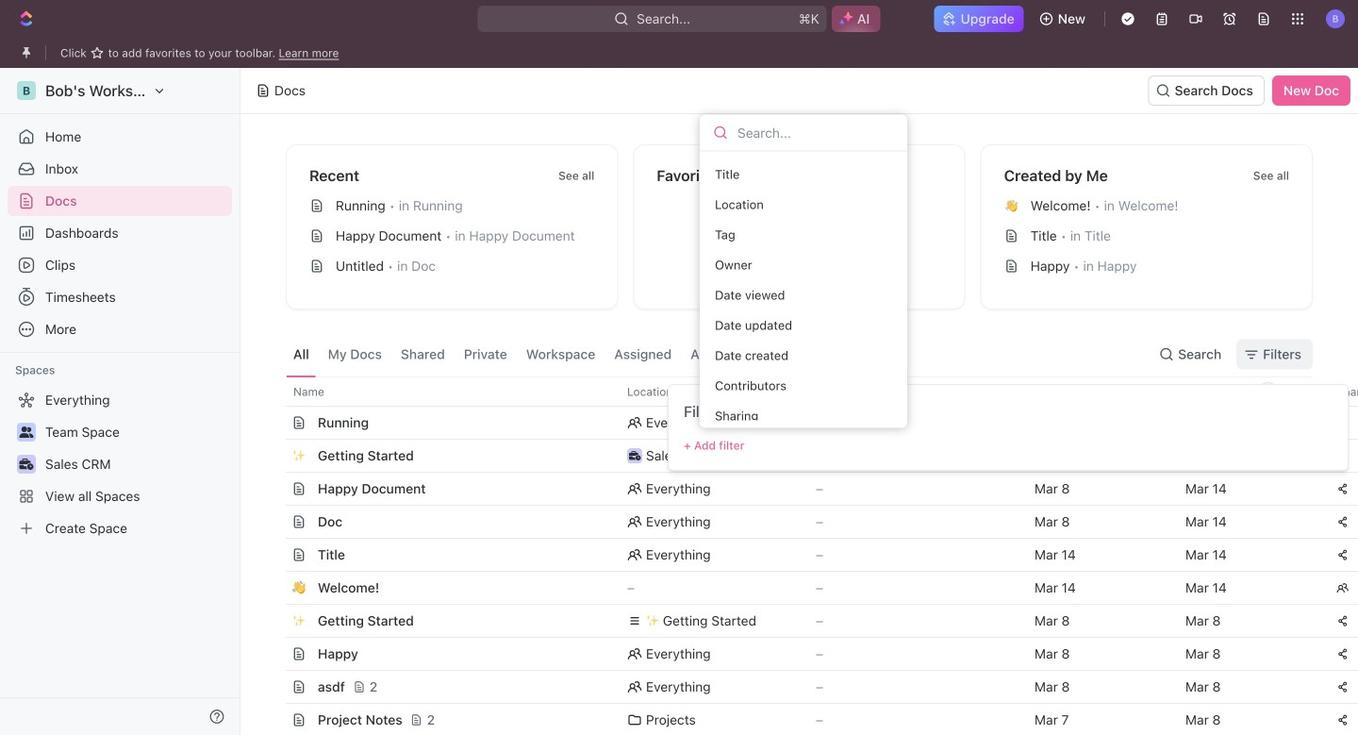 Task type: locate. For each thing, give the bounding box(es) containing it.
sidebar navigation
[[0, 68, 241, 735]]

2 row from the top
[[265, 406, 1359, 440]]

5 row from the top
[[265, 505, 1359, 539]]

10 row from the top
[[265, 670, 1359, 704]]

row
[[265, 377, 1359, 407], [265, 406, 1359, 440], [265, 439, 1359, 473], [265, 472, 1359, 506], [265, 505, 1359, 539], [265, 538, 1359, 572], [265, 571, 1359, 605], [265, 604, 1359, 638], [265, 637, 1359, 671], [265, 670, 1359, 704], [265, 703, 1359, 735]]

table
[[265, 377, 1359, 735]]

tab list
[[286, 332, 754, 377]]

business time image
[[629, 451, 641, 460]]

Search... text field
[[738, 118, 895, 147]]

column header
[[265, 377, 286, 407]]

cell
[[265, 407, 286, 439], [265, 440, 286, 472], [1024, 440, 1175, 472], [1175, 440, 1326, 472], [265, 473, 286, 505], [265, 506, 286, 538], [265, 539, 286, 571], [265, 572, 286, 604], [265, 605, 286, 637], [265, 638, 286, 670], [265, 671, 286, 703], [265, 704, 286, 735]]

3 row from the top
[[265, 439, 1359, 473]]

tree
[[8, 385, 232, 544]]

no favorited docs image
[[762, 187, 837, 263]]



Task type: vqa. For each thing, say whether or not it's contained in the screenshot.
No favorited docs image
yes



Task type: describe. For each thing, give the bounding box(es) containing it.
tree inside sidebar navigation
[[8, 385, 232, 544]]

8 row from the top
[[265, 604, 1359, 638]]

11 row from the top
[[265, 703, 1359, 735]]

9 row from the top
[[265, 637, 1359, 671]]

6 row from the top
[[265, 538, 1359, 572]]

4 row from the top
[[265, 472, 1359, 506]]

1 row from the top
[[265, 377, 1359, 407]]

7 row from the top
[[265, 571, 1359, 605]]



